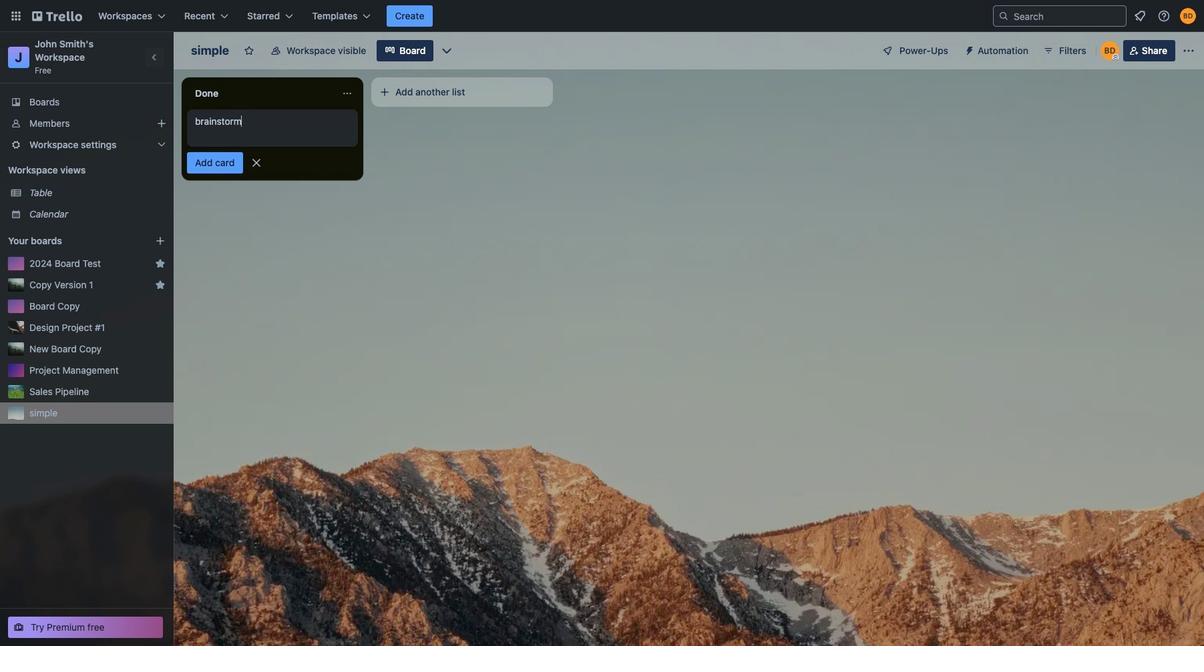 Task type: describe. For each thing, give the bounding box(es) containing it.
your boards with 8 items element
[[8, 233, 135, 249]]

customize views image
[[441, 44, 454, 57]]

Enter a title for this card… text field
[[187, 110, 358, 147]]

sm image
[[959, 40, 978, 59]]

back to home image
[[32, 5, 82, 27]]

search image
[[999, 11, 1009, 21]]

workspace navigation collapse icon image
[[146, 48, 164, 67]]

1 starred icon image from the top
[[155, 259, 166, 269]]

open information menu image
[[1158, 9, 1171, 23]]

2 starred icon image from the top
[[155, 280, 166, 291]]

0 notifications image
[[1132, 8, 1148, 24]]

primary element
[[0, 0, 1205, 32]]

0 vertical spatial barb dwyer (barbdwyer3) image
[[1181, 8, 1197, 24]]

1 vertical spatial barb dwyer (barbdwyer3) image
[[1101, 41, 1120, 60]]



Task type: vqa. For each thing, say whether or not it's contained in the screenshot.
Starred Icon to the bottom
yes



Task type: locate. For each thing, give the bounding box(es) containing it.
add board image
[[155, 236, 166, 247]]

starred icon image
[[155, 259, 166, 269], [155, 280, 166, 291]]

barb dwyer (barbdwyer3) image right open information menu icon
[[1181, 8, 1197, 24]]

star or unstar board image
[[244, 45, 255, 56]]

0 horizontal spatial barb dwyer (barbdwyer3) image
[[1101, 41, 1120, 60]]

cancel image
[[250, 156, 263, 170]]

Board name text field
[[184, 40, 236, 61]]

barb dwyer (barbdwyer3) image
[[1181, 8, 1197, 24], [1101, 41, 1120, 60]]

barb dwyer (barbdwyer3) image down search field
[[1101, 41, 1120, 60]]

None text field
[[187, 83, 337, 104]]

show menu image
[[1183, 44, 1196, 57]]

0 vertical spatial starred icon image
[[155, 259, 166, 269]]

1 vertical spatial starred icon image
[[155, 280, 166, 291]]

this member is an admin of this board. image
[[1113, 54, 1119, 60]]

1 horizontal spatial barb dwyer (barbdwyer3) image
[[1181, 8, 1197, 24]]

Search field
[[1009, 7, 1126, 25]]



